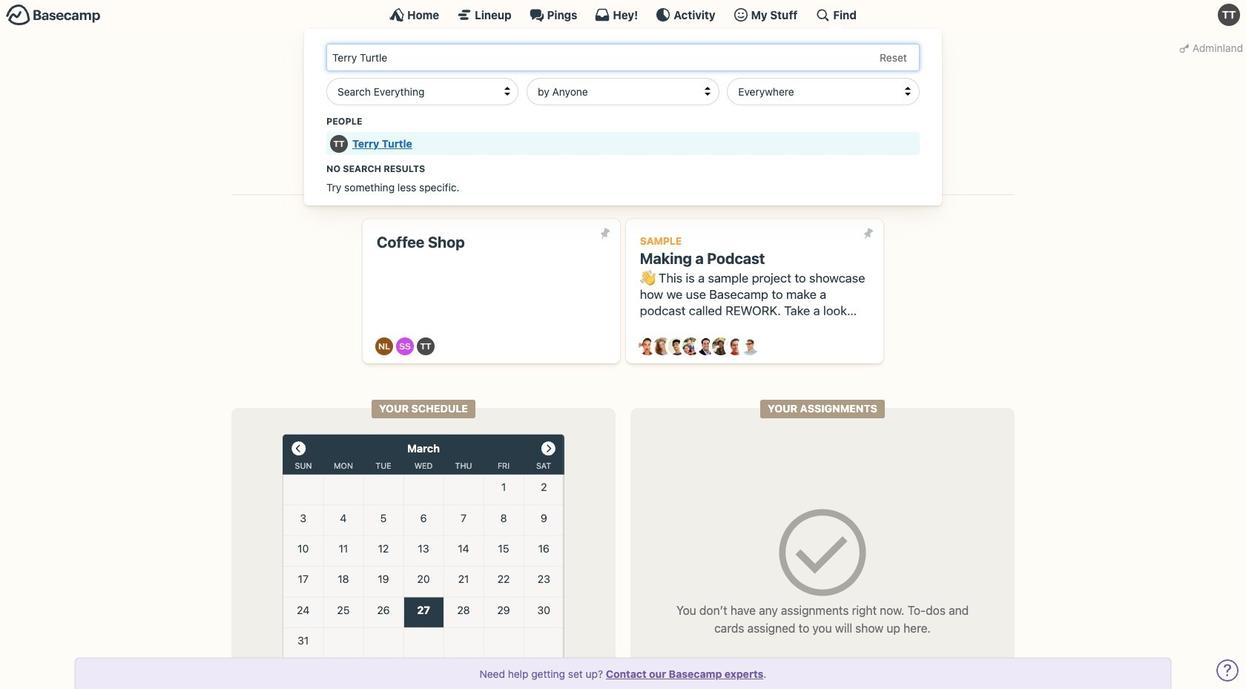 Task type: describe. For each thing, give the bounding box(es) containing it.
josh fiske image
[[697, 338, 715, 356]]

0 horizontal spatial terry turtle image
[[417, 338, 435, 356]]

annie bryan image
[[639, 338, 657, 356]]

Search for… search field
[[326, 44, 920, 71]]

steve marsh image
[[727, 338, 745, 356]]

nicole katz image
[[712, 338, 730, 356]]

cheryl walters image
[[653, 338, 671, 356]]



Task type: vqa. For each thing, say whether or not it's contained in the screenshot.
Keyboard shortcut: ⌘ + / Icon
yes



Task type: locate. For each thing, give the bounding box(es) containing it.
1 vertical spatial terry turtle image
[[417, 338, 435, 356]]

sarah silvers image
[[396, 338, 414, 356]]

alert
[[326, 162, 920, 195]]

none reset field inside main element
[[872, 49, 915, 67]]

jennifer young image
[[683, 338, 701, 356]]

main element
[[0, 0, 1246, 206]]

natalie lubich image
[[376, 338, 393, 356]]

terry turtle image
[[1218, 4, 1240, 26], [417, 338, 435, 356]]

terry turtle image
[[330, 135, 348, 153]]

alert inside main element
[[326, 162, 920, 195]]

switch accounts image
[[6, 4, 101, 27]]

jared davis image
[[668, 338, 686, 356]]

keyboard shortcut: ⌘ + / image
[[816, 7, 830, 22]]

None reset field
[[872, 49, 915, 67]]

1 horizontal spatial terry turtle image
[[1218, 4, 1240, 26]]

victor cooper image
[[741, 338, 759, 356]]

0 vertical spatial terry turtle image
[[1218, 4, 1240, 26]]



